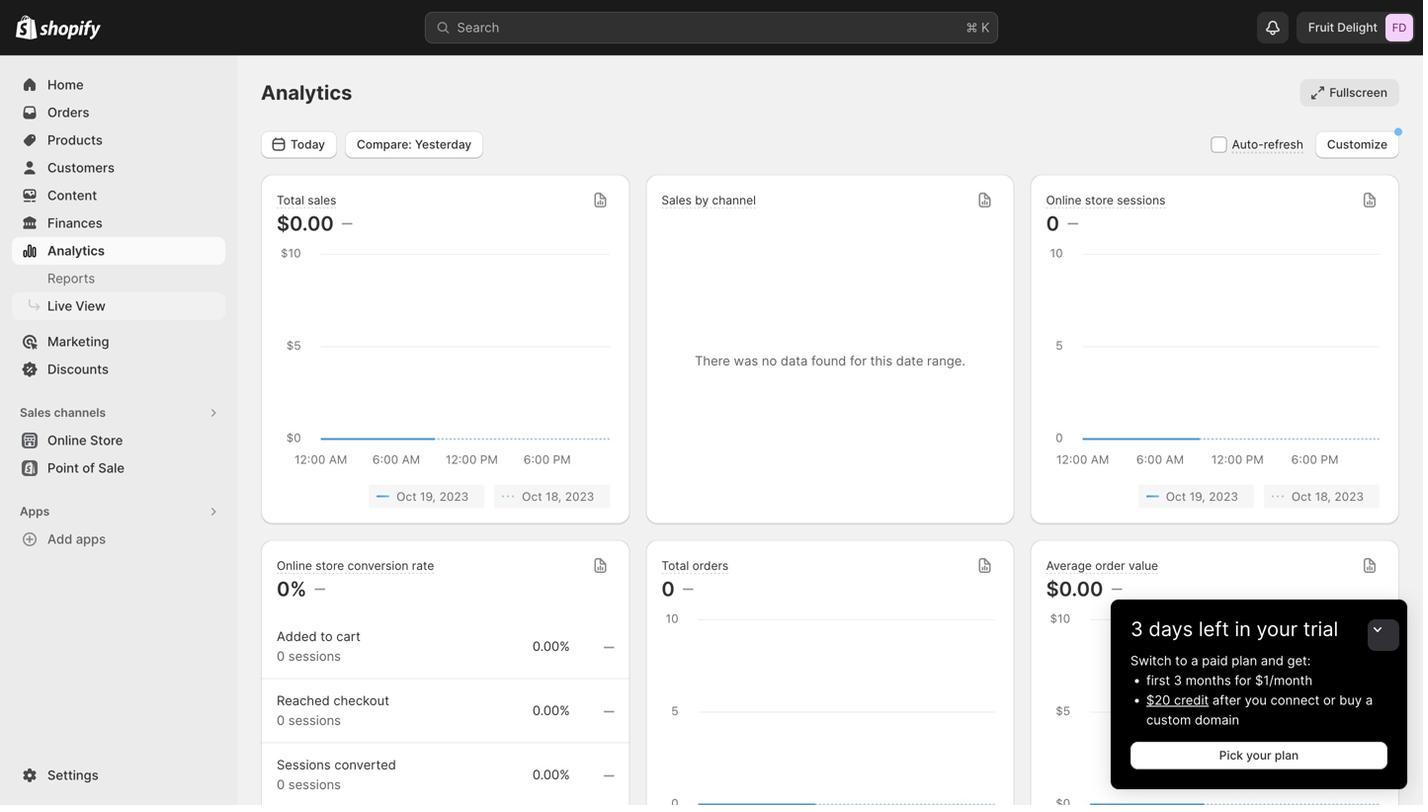 Task type: vqa. For each thing, say whether or not it's contained in the screenshot.
1st list from right
yes



Task type: describe. For each thing, give the bounding box(es) containing it.
online store button
[[0, 427, 237, 455]]

connect
[[1271, 693, 1320, 708]]

products
[[47, 132, 103, 148]]

18, for $0.00
[[546, 490, 562, 504]]

checkout
[[334, 694, 390, 709]]

left
[[1199, 617, 1230, 642]]

auto-
[[1233, 137, 1264, 152]]

settings link
[[12, 762, 225, 790]]

apps button
[[12, 498, 225, 526]]

average
[[1047, 559, 1092, 573]]

channels
[[54, 406, 106, 420]]

customize button
[[1316, 131, 1400, 158]]

3 days left in your trial element
[[1111, 652, 1408, 790]]

months
[[1186, 673, 1232, 689]]

0 vertical spatial for
[[850, 353, 867, 369]]

sales by channel button
[[662, 193, 756, 210]]

oct 18, 2023 button for 0
[[1264, 485, 1380, 509]]

home
[[47, 77, 84, 92]]

0 inside sessions converted 0 sessions
[[277, 778, 285, 793]]

analytics link
[[12, 237, 225, 265]]

19, for 0
[[1190, 490, 1206, 504]]

0 vertical spatial plan
[[1232, 654, 1258, 669]]

3 days left in your trial button
[[1111, 600, 1408, 642]]

0 vertical spatial a
[[1192, 654, 1199, 669]]

sessions converted 0 sessions
[[277, 758, 396, 793]]

view
[[75, 299, 106, 314]]

online store link
[[12, 427, 225, 455]]

oct 19, 2023 button for 0
[[1139, 485, 1255, 509]]

finances
[[47, 216, 103, 231]]

or
[[1324, 693, 1336, 708]]

sales by channel
[[662, 193, 756, 208]]

channel
[[712, 193, 756, 208]]

in
[[1235, 617, 1252, 642]]

1 oct from the left
[[397, 490, 417, 504]]

date
[[897, 353, 924, 369]]

today
[[291, 137, 325, 152]]

0 inside the added to cart 0 sessions
[[277, 649, 285, 664]]

compare: yesterday button
[[345, 131, 484, 158]]

online store conversion rate button
[[277, 559, 434, 575]]

custom
[[1147, 713, 1192, 728]]

after you connect or buy a custom domain
[[1147, 693, 1374, 728]]

converted
[[335, 758, 396, 773]]

total orders
[[662, 559, 729, 573]]

online store sessions
[[1047, 193, 1166, 208]]

4 2023 from the left
[[1335, 490, 1364, 504]]

refresh
[[1264, 137, 1304, 152]]

no change image for order
[[1112, 582, 1123, 598]]

point of sale link
[[12, 455, 225, 483]]

sales for sales by channel
[[662, 193, 692, 208]]

reached
[[277, 694, 330, 709]]

paid
[[1203, 654, 1229, 669]]

to for added
[[321, 629, 333, 645]]

online for 0%
[[277, 559, 312, 573]]

oct 19, 2023 button for $0.00
[[369, 485, 485, 509]]

online store
[[47, 433, 123, 448]]

days
[[1149, 617, 1194, 642]]

there
[[695, 353, 731, 369]]

online for 0
[[1047, 193, 1082, 208]]

order
[[1096, 559, 1126, 573]]

k
[[982, 20, 990, 35]]

by
[[695, 193, 709, 208]]

switch to a paid plan and get:
[[1131, 654, 1311, 669]]

no change image for sales
[[342, 216, 353, 232]]

0.00% for sessions converted
[[533, 768, 570, 783]]

sales channels button
[[12, 399, 225, 427]]

settings
[[47, 768, 99, 784]]

orders
[[693, 559, 729, 573]]

for inside 3 days left in your trial element
[[1235, 673, 1252, 689]]

store
[[90, 433, 123, 448]]

pick your plan
[[1220, 749, 1299, 763]]

3 inside dropdown button
[[1131, 617, 1144, 642]]

⌘ k
[[966, 20, 990, 35]]

1 2023 from the left
[[440, 490, 469, 504]]

sessions inside 'online store sessions' 'dropdown button'
[[1118, 193, 1166, 208]]

1 vertical spatial your
[[1247, 749, 1272, 763]]

total orders button
[[662, 559, 729, 575]]

content
[[47, 188, 97, 203]]

list for 0
[[1051, 485, 1380, 509]]

compare: yesterday
[[357, 137, 472, 152]]

list for $0.00
[[281, 485, 610, 509]]

sessions inside the added to cart 0 sessions
[[288, 649, 341, 664]]

sessions inside sessions converted 0 sessions
[[288, 778, 341, 793]]

sales channels
[[20, 406, 106, 420]]

online inside "link"
[[47, 433, 87, 448]]

0%
[[277, 577, 307, 602]]

point
[[47, 461, 79, 476]]

buy
[[1340, 693, 1363, 708]]

live view
[[47, 299, 106, 314]]

0 down 'online store sessions' 'dropdown button'
[[1047, 212, 1060, 236]]

oct 19, 2023 for $0.00
[[397, 490, 469, 504]]

total sales button
[[277, 193, 337, 210]]

store for 0%
[[316, 559, 344, 573]]

$1/month
[[1256, 673, 1313, 689]]

add apps
[[47, 532, 106, 547]]

total for $0.00
[[277, 193, 304, 208]]

oct 18, 2023 for $0.00
[[522, 490, 595, 504]]

oct 19, 2023 for 0
[[1166, 490, 1239, 504]]

1 vertical spatial analytics
[[47, 243, 105, 259]]

average order value
[[1047, 559, 1159, 573]]

no
[[762, 353, 777, 369]]

of
[[82, 461, 95, 476]]

18, for 0
[[1316, 490, 1332, 504]]

first
[[1147, 673, 1171, 689]]

customers link
[[12, 154, 225, 182]]

value
[[1129, 559, 1159, 573]]



Task type: locate. For each thing, give the bounding box(es) containing it.
pick your plan link
[[1131, 743, 1388, 770]]

point of sale
[[47, 461, 125, 476]]

0 horizontal spatial $0.00
[[277, 212, 334, 236]]

a left paid
[[1192, 654, 1199, 669]]

1 vertical spatial 0.00%
[[533, 703, 570, 719]]

1 vertical spatial $0.00
[[1047, 577, 1104, 602]]

sales for sales channels
[[20, 406, 51, 420]]

first 3 months for $1/month
[[1147, 673, 1313, 689]]

0 vertical spatial store
[[1086, 193, 1114, 208]]

0 vertical spatial analytics
[[261, 81, 352, 105]]

0 vertical spatial $0.00
[[277, 212, 334, 236]]

1 horizontal spatial $0.00
[[1047, 577, 1104, 602]]

add
[[47, 532, 72, 547]]

reached checkout 0 sessions
[[277, 694, 390, 729]]

for up you
[[1235, 673, 1252, 689]]

credit
[[1175, 693, 1209, 708]]

live view link
[[12, 293, 225, 320]]

0 vertical spatial no change image
[[342, 216, 353, 232]]

1 vertical spatial to
[[1176, 654, 1188, 669]]

1 horizontal spatial oct 18, 2023 button
[[1264, 485, 1380, 509]]

online inside dropdown button
[[277, 559, 312, 573]]

1 horizontal spatial no change image
[[1112, 582, 1123, 598]]

plan
[[1232, 654, 1258, 669], [1275, 749, 1299, 763]]

yesterday
[[415, 137, 472, 152]]

total left 'sales'
[[277, 193, 304, 208]]

search
[[457, 20, 500, 35]]

1 vertical spatial for
[[1235, 673, 1252, 689]]

1 horizontal spatial 18,
[[1316, 490, 1332, 504]]

added
[[277, 629, 317, 645]]

marketing
[[47, 334, 109, 350]]

0 horizontal spatial total
[[277, 193, 304, 208]]

3 oct from the left
[[1166, 490, 1187, 504]]

total sales
[[277, 193, 337, 208]]

store inside dropdown button
[[316, 559, 344, 573]]

0
[[1047, 212, 1060, 236], [662, 577, 675, 602], [277, 649, 285, 664], [277, 713, 285, 729], [277, 778, 285, 793]]

analytics down finances
[[47, 243, 105, 259]]

add apps button
[[12, 526, 225, 554]]

sales left by
[[662, 193, 692, 208]]

0 horizontal spatial sales
[[20, 406, 51, 420]]

discounts
[[47, 362, 109, 377]]

1 horizontal spatial oct 19, 2023 button
[[1139, 485, 1255, 509]]

no change image
[[1068, 216, 1079, 232], [315, 582, 326, 598], [683, 582, 694, 598], [603, 640, 614, 656], [603, 704, 614, 720], [603, 769, 614, 785]]

19,
[[420, 490, 436, 504], [1190, 490, 1206, 504]]

total left orders on the bottom of page
[[662, 559, 689, 573]]

0 down sessions
[[277, 778, 285, 793]]

2 oct 18, 2023 from the left
[[1292, 490, 1364, 504]]

1 18, from the left
[[546, 490, 562, 504]]

auto-refresh
[[1233, 137, 1304, 152]]

to inside the added to cart 0 sessions
[[321, 629, 333, 645]]

1 0.00% from the top
[[533, 639, 570, 655]]

0 horizontal spatial analytics
[[47, 243, 105, 259]]

1 horizontal spatial 19,
[[1190, 490, 1206, 504]]

you
[[1245, 693, 1268, 708]]

1 vertical spatial plan
[[1275, 749, 1299, 763]]

to for switch
[[1176, 654, 1188, 669]]

$0.00 down total sales dropdown button
[[277, 212, 334, 236]]

apps
[[20, 505, 50, 519]]

1 horizontal spatial list
[[1051, 485, 1380, 509]]

1 horizontal spatial to
[[1176, 654, 1188, 669]]

1 horizontal spatial analytics
[[261, 81, 352, 105]]

1 horizontal spatial oct 19, 2023
[[1166, 490, 1239, 504]]

0 horizontal spatial for
[[850, 353, 867, 369]]

1 horizontal spatial online
[[277, 559, 312, 573]]

found
[[812, 353, 847, 369]]

1 vertical spatial store
[[316, 559, 344, 573]]

analytics
[[261, 81, 352, 105], [47, 243, 105, 259]]

1 horizontal spatial for
[[1235, 673, 1252, 689]]

2 oct 19, 2023 from the left
[[1166, 490, 1239, 504]]

oct 18, 2023 button for $0.00
[[495, 485, 610, 509]]

a inside after you connect or buy a custom domain
[[1366, 693, 1374, 708]]

plan down after you connect or buy a custom domain
[[1275, 749, 1299, 763]]

compare:
[[357, 137, 412, 152]]

0 vertical spatial online
[[1047, 193, 1082, 208]]

oct 18, 2023 button
[[495, 485, 610, 509], [1264, 485, 1380, 509]]

oct 19, 2023
[[397, 490, 469, 504], [1166, 490, 1239, 504]]

1 list from the left
[[281, 485, 610, 509]]

0 vertical spatial 3
[[1131, 617, 1144, 642]]

switch
[[1131, 654, 1172, 669]]

sessions
[[277, 758, 331, 773]]

3 0.00% from the top
[[533, 768, 570, 783]]

1 oct 18, 2023 button from the left
[[495, 485, 610, 509]]

1 horizontal spatial oct 18, 2023
[[1292, 490, 1364, 504]]

delight
[[1338, 20, 1378, 35]]

1 horizontal spatial sales
[[662, 193, 692, 208]]

no change image
[[342, 216, 353, 232], [1112, 582, 1123, 598]]

oct 19, 2023 button
[[369, 485, 485, 509], [1139, 485, 1255, 509]]

0 horizontal spatial online
[[47, 433, 87, 448]]

shopify image
[[16, 15, 37, 39]]

0 down total orders dropdown button on the bottom of page
[[662, 577, 675, 602]]

2 oct from the left
[[522, 490, 542, 504]]

3 days left in your trial
[[1131, 617, 1339, 642]]

store inside 'dropdown button'
[[1086, 193, 1114, 208]]

0 horizontal spatial oct 18, 2023 button
[[495, 485, 610, 509]]

today button
[[261, 131, 337, 158]]

pick
[[1220, 749, 1244, 763]]

0 down reached
[[277, 713, 285, 729]]

0 horizontal spatial 3
[[1131, 617, 1144, 642]]

home link
[[12, 71, 225, 99]]

sales inside dropdown button
[[662, 193, 692, 208]]

for left this
[[850, 353, 867, 369]]

0.00% for reached checkout
[[533, 703, 570, 719]]

0 vertical spatial total
[[277, 193, 304, 208]]

1 horizontal spatial plan
[[1275, 749, 1299, 763]]

oct 19, 2023 button up rate in the left bottom of the page
[[369, 485, 485, 509]]

list
[[281, 485, 610, 509], [1051, 485, 1380, 509]]

2 2023 from the left
[[565, 490, 595, 504]]

0 horizontal spatial store
[[316, 559, 344, 573]]

0 horizontal spatial 18,
[[546, 490, 562, 504]]

to
[[321, 629, 333, 645], [1176, 654, 1188, 669]]

point of sale button
[[0, 455, 237, 483]]

0 vertical spatial 0.00%
[[533, 639, 570, 655]]

sessions
[[1118, 193, 1166, 208], [288, 649, 341, 664], [288, 713, 341, 729], [288, 778, 341, 793]]

total for 0
[[662, 559, 689, 573]]

orders link
[[12, 99, 225, 127]]

19, for $0.00
[[420, 490, 436, 504]]

1 vertical spatial total
[[662, 559, 689, 573]]

3 left days
[[1131, 617, 1144, 642]]

3 right first
[[1174, 673, 1183, 689]]

1 oct 19, 2023 button from the left
[[369, 485, 485, 509]]

get:
[[1288, 654, 1311, 669]]

0 horizontal spatial list
[[281, 485, 610, 509]]

live
[[47, 299, 72, 314]]

reports
[[47, 271, 95, 286]]

1 vertical spatial a
[[1366, 693, 1374, 708]]

store for 0
[[1086, 193, 1114, 208]]

0 horizontal spatial no change image
[[342, 216, 353, 232]]

analytics up today
[[261, 81, 352, 105]]

1 vertical spatial 3
[[1174, 673, 1183, 689]]

and
[[1262, 654, 1284, 669]]

range.
[[927, 353, 966, 369]]

customize
[[1328, 137, 1388, 152]]

0 horizontal spatial oct 18, 2023
[[522, 490, 595, 504]]

0 horizontal spatial a
[[1192, 654, 1199, 669]]

sales inside button
[[20, 406, 51, 420]]

to inside 3 days left in your trial element
[[1176, 654, 1188, 669]]

fullscreen button
[[1301, 79, 1400, 107]]

1 vertical spatial online
[[47, 433, 87, 448]]

your inside dropdown button
[[1257, 617, 1298, 642]]

online store conversion rate
[[277, 559, 434, 573]]

fullscreen
[[1330, 86, 1388, 100]]

0.00% for added to cart
[[533, 639, 570, 655]]

for
[[850, 353, 867, 369], [1235, 673, 1252, 689]]

0 vertical spatial to
[[321, 629, 333, 645]]

2 19, from the left
[[1190, 490, 1206, 504]]

1 horizontal spatial store
[[1086, 193, 1114, 208]]

to left the cart
[[321, 629, 333, 645]]

2 18, from the left
[[1316, 490, 1332, 504]]

$0.00 for total
[[277, 212, 334, 236]]

1 horizontal spatial 3
[[1174, 673, 1183, 689]]

fruit delight image
[[1386, 14, 1414, 42]]

to right switch
[[1176, 654, 1188, 669]]

discounts link
[[12, 356, 225, 384]]

1 19, from the left
[[420, 490, 436, 504]]

0 vertical spatial sales
[[662, 193, 692, 208]]

plan up first 3 months for $1/month
[[1232, 654, 1258, 669]]

0 inside reached checkout 0 sessions
[[277, 713, 285, 729]]

sales
[[662, 193, 692, 208], [20, 406, 51, 420]]

reports link
[[12, 265, 225, 293]]

0 horizontal spatial 19,
[[420, 490, 436, 504]]

0 horizontal spatial oct 19, 2023 button
[[369, 485, 485, 509]]

2 vertical spatial online
[[277, 559, 312, 573]]

$20
[[1147, 693, 1171, 708]]

1 oct 18, 2023 from the left
[[522, 490, 595, 504]]

2 vertical spatial 0.00%
[[533, 768, 570, 783]]

2023
[[440, 490, 469, 504], [565, 490, 595, 504], [1209, 490, 1239, 504], [1335, 490, 1364, 504]]

⌘
[[966, 20, 978, 35]]

sessions inside reached checkout 0 sessions
[[288, 713, 341, 729]]

1 vertical spatial no change image
[[1112, 582, 1123, 598]]

shopify image
[[40, 20, 101, 40]]

online inside 'dropdown button'
[[1047, 193, 1082, 208]]

2 oct 19, 2023 button from the left
[[1139, 485, 1255, 509]]

plan inside "pick your plan" link
[[1275, 749, 1299, 763]]

0 vertical spatial your
[[1257, 617, 1298, 642]]

a right buy
[[1366, 693, 1374, 708]]

2 0.00% from the top
[[533, 703, 570, 719]]

0 horizontal spatial to
[[321, 629, 333, 645]]

sales left channels
[[20, 406, 51, 420]]

added to cart 0 sessions
[[277, 629, 361, 664]]

domain
[[1195, 713, 1240, 728]]

2 horizontal spatial online
[[1047, 193, 1082, 208]]

0 horizontal spatial plan
[[1232, 654, 1258, 669]]

data
[[781, 353, 808, 369]]

1 horizontal spatial total
[[662, 559, 689, 573]]

your right pick
[[1247, 749, 1272, 763]]

your up and
[[1257, 617, 1298, 642]]

1 horizontal spatial a
[[1366, 693, 1374, 708]]

cart
[[336, 629, 361, 645]]

4 oct from the left
[[1292, 490, 1312, 504]]

oct 18, 2023 for 0
[[1292, 490, 1364, 504]]

fruit delight
[[1309, 20, 1378, 35]]

orders
[[47, 105, 89, 120]]

0 down added
[[277, 649, 285, 664]]

$0.00 down "average"
[[1047, 577, 1104, 602]]

oct 19, 2023 button up value
[[1139, 485, 1255, 509]]

there was no data found for this date range.
[[695, 353, 966, 369]]

total
[[277, 193, 304, 208], [662, 559, 689, 573]]

2 oct 18, 2023 button from the left
[[1264, 485, 1380, 509]]

1 vertical spatial sales
[[20, 406, 51, 420]]

3 2023 from the left
[[1209, 490, 1239, 504]]

fruit
[[1309, 20, 1335, 35]]

was
[[734, 353, 759, 369]]

0 horizontal spatial oct 19, 2023
[[397, 490, 469, 504]]

sales
[[308, 193, 337, 208]]

1 oct 19, 2023 from the left
[[397, 490, 469, 504]]

$0.00 for average
[[1047, 577, 1104, 602]]

sale
[[98, 461, 125, 476]]

2 list from the left
[[1051, 485, 1380, 509]]

$20 credit link
[[1147, 693, 1209, 708]]

oct 18, 2023
[[522, 490, 595, 504], [1292, 490, 1364, 504]]



